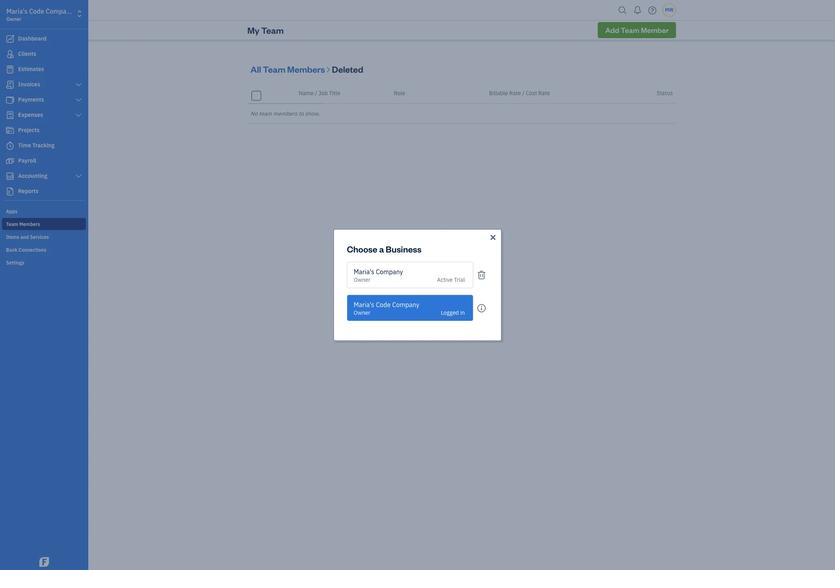 Task type: describe. For each thing, give the bounding box(es) containing it.
freshbooks image
[[38, 557, 51, 567]]

add
[[605, 25, 619, 35]]

team members image
[[6, 221, 86, 227]]

all team members
[[251, 63, 325, 75]]

member
[[641, 25, 669, 35]]

show.
[[305, 110, 320, 117]]

logged in
[[441, 309, 465, 316]]

team
[[259, 110, 272, 117]]

code for maria's code company
[[376, 301, 391, 309]]

1 / from the left
[[315, 90, 317, 97]]

timer image
[[5, 142, 15, 150]]

add team member
[[605, 25, 669, 35]]

business
[[386, 243, 422, 255]]

owner inside maria's code company owner
[[6, 16, 21, 22]]

1 rate from the left
[[509, 90, 521, 97]]

client image
[[5, 50, 15, 58]]

choose a business
[[347, 243, 422, 255]]

chart image
[[5, 172, 15, 180]]

estimate image
[[5, 65, 15, 73]]

maria's code company owner
[[6, 7, 73, 22]]

team for all
[[263, 63, 285, 75]]

chevron large down image for the expense icon
[[75, 112, 82, 118]]

name / job title
[[299, 90, 340, 97]]

choose a business dialog
[[0, 219, 835, 351]]

go to help image
[[646, 4, 659, 16]]

active
[[437, 276, 453, 283]]

2 / from the left
[[522, 90, 524, 97]]

team for my
[[261, 24, 284, 36]]

maria's company
[[354, 268, 403, 276]]

info image
[[477, 303, 486, 313]]

owner for maria's company
[[354, 276, 370, 283]]

project image
[[5, 126, 15, 135]]

chevron large down image for the 'payment' icon
[[75, 97, 82, 103]]

deleted
[[332, 63, 363, 75]]

title
[[329, 90, 340, 97]]

owner for maria's code company
[[354, 309, 370, 316]]

my
[[247, 24, 260, 36]]

company for maria's code company
[[392, 301, 419, 309]]

status
[[657, 90, 673, 97]]

1 vertical spatial company
[[376, 268, 403, 276]]

my team
[[247, 24, 284, 36]]

report image
[[5, 187, 15, 196]]

no team members to show.
[[251, 110, 320, 117]]

code for maria's code company owner
[[29, 7, 44, 15]]

all team members link
[[251, 63, 327, 75]]

active trial
[[437, 276, 465, 283]]



Task type: locate. For each thing, give the bounding box(es) containing it.
1 vertical spatial chevron large down image
[[75, 97, 82, 103]]

2 chevron large down image from the top
[[75, 173, 82, 179]]

delete image
[[477, 270, 486, 280]]

owner
[[6, 16, 21, 22], [354, 276, 370, 283], [354, 309, 370, 316]]

team for add
[[621, 25, 639, 35]]

add team member button
[[598, 22, 676, 38]]

apps image
[[6, 208, 86, 214]]

maria's up dashboard 'icon'
[[6, 7, 28, 15]]

/ left job
[[315, 90, 317, 97]]

owner down maria's code company
[[354, 309, 370, 316]]

logged
[[441, 309, 459, 316]]

2 vertical spatial company
[[392, 301, 419, 309]]

1 chevron large down image from the top
[[75, 112, 82, 118]]

maria's inside maria's code company owner
[[6, 7, 28, 15]]

chevron large down image
[[75, 112, 82, 118], [75, 173, 82, 179]]

payment image
[[5, 96, 15, 104]]

0 vertical spatial code
[[29, 7, 44, 15]]

1 vertical spatial owner
[[354, 276, 370, 283]]

1 horizontal spatial /
[[522, 90, 524, 97]]

chevron large down image for the invoice image
[[75, 82, 82, 88]]

invoice image
[[5, 81, 15, 89]]

2 vertical spatial owner
[[354, 309, 370, 316]]

money image
[[5, 157, 15, 165]]

dashboard image
[[5, 35, 15, 43]]

rate
[[509, 90, 521, 97], [538, 90, 550, 97]]

search image
[[616, 4, 629, 16]]

members
[[287, 63, 325, 75]]

0 vertical spatial chevron large down image
[[75, 82, 82, 88]]

owner down maria's company
[[354, 276, 370, 283]]

members
[[273, 110, 297, 117]]

maria's for maria's company
[[354, 268, 374, 276]]

team inside add team member button
[[621, 25, 639, 35]]

team
[[261, 24, 284, 36], [621, 25, 639, 35], [263, 63, 285, 75]]

bank connections image
[[6, 247, 86, 253]]

1 vertical spatial code
[[376, 301, 391, 309]]

0 vertical spatial company
[[46, 7, 73, 15]]

1 vertical spatial maria's
[[354, 268, 374, 276]]

company
[[46, 7, 73, 15], [376, 268, 403, 276], [392, 301, 419, 309]]

0 vertical spatial chevron large down image
[[75, 112, 82, 118]]

to
[[299, 110, 304, 117]]

code
[[29, 7, 44, 15], [376, 301, 391, 309]]

0 horizontal spatial /
[[315, 90, 317, 97]]

/
[[315, 90, 317, 97], [522, 90, 524, 97]]

company inside maria's code company owner
[[46, 7, 73, 15]]

1 vertical spatial chevron large down image
[[75, 173, 82, 179]]

cost
[[526, 90, 537, 97]]

chevron large down image
[[75, 82, 82, 88], [75, 97, 82, 103]]

expense image
[[5, 111, 15, 119]]

rate right cost
[[538, 90, 550, 97]]

0 vertical spatial owner
[[6, 16, 21, 22]]

0 vertical spatial maria's
[[6, 7, 28, 15]]

1 horizontal spatial code
[[376, 301, 391, 309]]

1 chevron large down image from the top
[[75, 82, 82, 88]]

2 vertical spatial maria's
[[354, 301, 374, 309]]

maria's down maria's company
[[354, 301, 374, 309]]

maria's down choose
[[354, 268, 374, 276]]

job
[[318, 90, 328, 97]]

no
[[251, 110, 258, 117]]

maria's
[[6, 7, 28, 15], [354, 268, 374, 276], [354, 301, 374, 309]]

role
[[394, 90, 405, 97]]

maria's for maria's code company owner
[[6, 7, 28, 15]]

close image
[[489, 233, 497, 243]]

1 horizontal spatial rate
[[538, 90, 550, 97]]

0 horizontal spatial code
[[29, 7, 44, 15]]

in
[[460, 309, 465, 316]]

maria's for maria's code company
[[354, 301, 374, 309]]

a
[[379, 243, 384, 255]]

settings image
[[6, 259, 86, 266]]

team right all
[[263, 63, 285, 75]]

billable
[[489, 90, 508, 97]]

/ left cost
[[522, 90, 524, 97]]

rate left cost
[[509, 90, 521, 97]]

code inside maria's code company owner
[[29, 7, 44, 15]]

0 horizontal spatial rate
[[509, 90, 521, 97]]

main element
[[0, 0, 108, 570]]

trial
[[454, 276, 465, 283]]

choose
[[347, 243, 377, 255]]

name
[[299, 90, 314, 97]]

chevron large down image for chart icon
[[75, 173, 82, 179]]

owner up dashboard 'icon'
[[6, 16, 21, 22]]

billable rate / cost rate
[[489, 90, 550, 97]]

items and services image
[[6, 234, 86, 240]]

team right 'add' at the right top
[[621, 25, 639, 35]]

all
[[251, 63, 261, 75]]

company for maria's code company owner
[[46, 7, 73, 15]]

code inside choose a business dialog
[[376, 301, 391, 309]]

maria's code company
[[354, 301, 419, 309]]

team right the my
[[261, 24, 284, 36]]

2 chevron large down image from the top
[[75, 97, 82, 103]]

2 rate from the left
[[538, 90, 550, 97]]



Task type: vqa. For each thing, say whether or not it's contained in the screenshot.
THE CLIENT
no



